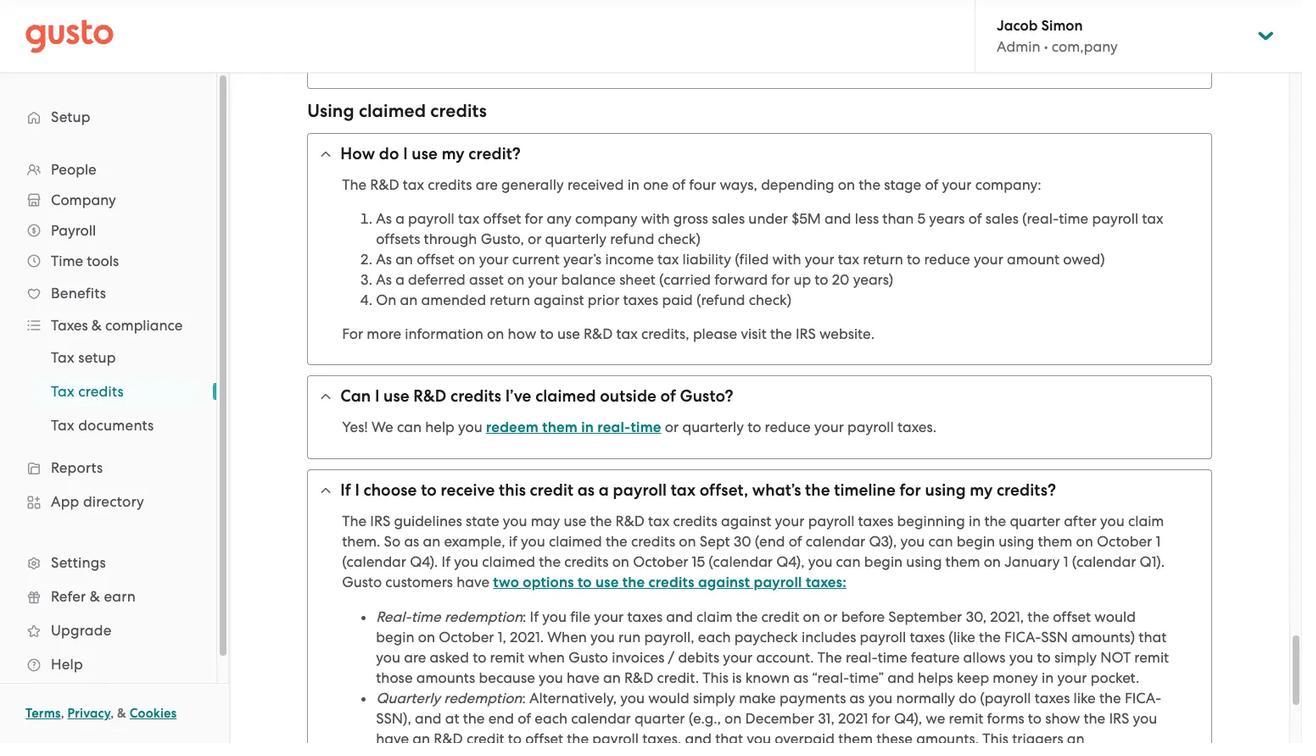 Task type: describe. For each thing, give the bounding box(es) containing it.
in inside the : if you file your taxes and claim the credit on or before september 30, 2021, the offset would begin on october 1, 2021. when you run payroll, each paycheck includes payroll taxes (like the fica-ssn amounts) that you are asked to remit when gusto invoices / debits your account. the real-time feature allows you to simply not remit those amounts because you have an r&d credit. this is known as "real-time" and helps keep money in your pocket.
[[1042, 670, 1054, 687]]

invoices
[[612, 649, 665, 666]]

the left stage
[[859, 176, 881, 193]]

your up years
[[942, 176, 972, 193]]

if inside "dropdown button"
[[340, 481, 351, 500]]

refund
[[610, 230, 654, 247]]

quarterly
[[376, 690, 440, 707]]

use inside dropdown button
[[412, 144, 438, 163]]

credits up how do i use my credit?
[[430, 100, 487, 122]]

an inside the irs guidelines state you may use the r&d tax credits against your payroll taxes beginning in the quarter after you claim them. so as an example, if you claimed the credits on sept 30 (end of calendar q3), you can begin using them on october 1 (calendar q4). if you claimed the credits on october 15 (calendar q4), you can begin using them on january 1 (calendar q1). gusto customers have
[[423, 533, 441, 550]]

on inside ": alternatively, you would simply make payments as you normally do (payroll taxes like the fica- ssn), and at the end of each calendar quarter (e.g., on december 31, 2021 for q4), we remit forms to show the irs you have an r&d credit to offset the payroll taxes, and that you overpaid them these amounts. this triggers"
[[725, 710, 742, 727]]

quarter inside the irs guidelines state you may use the r&d tax credits against your payroll taxes beginning in the quarter after you claim them. so as an example, if you claimed the credits on sept 30 (end of calendar q3), you can begin using them on october 1 (calendar q4). if you claimed the credits on october 15 (calendar q4), you can begin using them on january 1 (calendar q1). gusto customers have
[[1010, 513, 1060, 530]]

as inside ": alternatively, you would simply make payments as you normally do (payroll taxes like the fica- ssn), and at the end of each calendar quarter (e.g., on december 31, 2021 for q4), we remit forms to show the irs you have an r&d credit to offset the payroll taxes, and that you overpaid them these amounts. this triggers"
[[850, 690, 865, 707]]

payroll down the (end at bottom
[[754, 574, 802, 592]]

home image
[[25, 19, 114, 53]]

you up 'when'
[[542, 609, 567, 626]]

to left 20 on the top right of the page
[[815, 271, 828, 288]]

time down customers
[[411, 609, 441, 626]]

an right on
[[400, 291, 418, 308]]

to inside "dropdown button"
[[421, 481, 437, 500]]

sept
[[700, 533, 730, 550]]

what's
[[752, 481, 801, 500]]

irs inside the irs guidelines state you may use the r&d tax credits against your payroll taxes beginning in the quarter after you claim them. so as an example, if you claimed the credits on sept 30 (end of calendar q3), you can begin using them on october 1 (calendar q4). if you claimed the credits on october 15 (calendar q4), you can begin using them on january 1 (calendar q1). gusto customers have
[[370, 513, 390, 530]]

an inside the : if you file your taxes and claim the credit on or before september 30, 2021, the offset would begin on october 1, 2021. when you run payroll, each paycheck includes payroll taxes (like the fica-ssn amounts) that you are asked to remit when gusto invoices / debits your account. the real-time feature allows you to simply not remit those amounts because you have an r&d credit. this is known as "real-time" and helps keep money in your pocket.
[[603, 670, 621, 687]]

privacy link
[[67, 707, 110, 722]]

payroll up owed)
[[1092, 210, 1139, 227]]

claim inside the : if you file your taxes and claim the credit on or before september 30, 2021, the offset would begin on october 1, 2021. when you run payroll, each paycheck includes payroll taxes (like the fica-ssn amounts) that you are asked to remit when gusto invoices / debits your account. the real-time feature allows you to simply not remit those amounts because you have an r&d credit. this is known as "real-time" and helps keep money in your pocket.
[[696, 609, 732, 626]]

you up if in the bottom left of the page
[[503, 513, 527, 530]]

than
[[882, 210, 914, 227]]

and up payroll,
[[666, 609, 693, 626]]

your up is
[[723, 649, 753, 666]]

use right options
[[595, 574, 619, 592]]

before
[[841, 609, 885, 626]]

quarterly inside yes! we can help you redeem them in real-time or quarterly to reduce your payroll taxes.
[[682, 419, 744, 436]]

to up triggers
[[1028, 710, 1042, 727]]

debits
[[678, 649, 720, 666]]

refer
[[51, 589, 86, 606]]

of right stage
[[925, 176, 939, 193]]

amended
[[421, 291, 486, 308]]

run
[[618, 629, 641, 646]]

app
[[51, 494, 79, 511]]

on up less in the top of the page
[[838, 176, 855, 193]]

r&d inside dropdown button
[[413, 386, 447, 406]]

credit inside ": alternatively, you would simply make payments as you normally do (payroll taxes like the fica- ssn), and at the end of each calendar quarter (e.g., on december 31, 2021 for q4), we remit forms to show the irs you have an r&d credit to offset the payroll taxes, and that you overpaid them these amounts. this triggers"
[[466, 731, 504, 744]]

years
[[929, 210, 965, 227]]

gross
[[673, 210, 708, 227]]

r&d down the how
[[370, 176, 399, 193]]

payroll inside yes! we can help you redeem them in real-time or quarterly to reduce your payroll taxes.
[[847, 419, 894, 436]]

this inside the : if you file your taxes and claim the credit on or before september 30, 2021, the offset would begin on october 1, 2021. when you run payroll, each paycheck includes payroll taxes (like the fica-ssn amounts) that you are asked to remit when gusto invoices / debits your account. the real-time feature allows you to simply not remit those amounts because you have an r&d credit. this is known as "real-time" and helps keep money in your pocket.
[[703, 670, 729, 687]]

2021
[[838, 710, 868, 727]]

in down can i use r&d credits i've claimed outside of gusto?
[[581, 419, 594, 436]]

0 horizontal spatial with
[[641, 210, 670, 227]]

credits up "two options to use the credits against payroll taxes:" link
[[631, 533, 675, 550]]

the up ssn
[[1028, 609, 1049, 626]]

you inside yes! we can help you redeem them in real-time or quarterly to reduce your payroll taxes.
[[458, 419, 482, 436]]

you down beginning
[[900, 533, 925, 550]]

the up options
[[539, 554, 561, 571]]

generally
[[501, 176, 564, 193]]

them.
[[342, 533, 380, 550]]

claimed inside dropdown button
[[535, 386, 596, 406]]

end
[[488, 710, 514, 727]]

2021,
[[990, 609, 1024, 626]]

you up taxes:
[[808, 554, 833, 571]]

payroll up through
[[408, 210, 455, 227]]

1 vertical spatial using
[[999, 533, 1034, 550]]

the down "credits?"
[[984, 513, 1006, 530]]

remit inside ": alternatively, you would simply make payments as you normally do (payroll taxes like the fica- ssn), and at the end of each calendar quarter (e.g., on december 31, 2021 for q4), we remit forms to show the irs you have an r&d credit to offset the payroll taxes, and that you overpaid them these amounts. this triggers"
[[949, 710, 984, 727]]

to right the asked
[[473, 649, 486, 666]]

the for if
[[342, 513, 367, 530]]

payroll inside "dropdown button"
[[613, 481, 667, 500]]

my inside "dropdown button"
[[970, 481, 993, 500]]

(carried
[[659, 271, 711, 288]]

2 horizontal spatial remit
[[1134, 649, 1169, 666]]

you down when
[[539, 670, 563, 687]]

real-time redemption
[[376, 609, 523, 626]]

quarterly redemption
[[376, 690, 522, 707]]

to up the file
[[578, 574, 592, 592]]

for inside ": alternatively, you would simply make payments as you normally do (payroll taxes like the fica- ssn), and at the end of each calendar quarter (e.g., on december 31, 2021 for q4), we remit forms to show the irs you have an r&d credit to offset the payroll taxes, and that you overpaid them these amounts. this triggers"
[[872, 710, 890, 727]]

privacy
[[67, 707, 110, 722]]

them down can i use r&d credits i've claimed outside of gusto?
[[542, 419, 578, 436]]

year's
[[563, 251, 602, 268]]

and up 'normally'
[[887, 670, 914, 687]]

october inside the : if you file your taxes and claim the credit on or before september 30, 2021, the offset would begin on october 1, 2021. when you run payroll, each paycheck includes payroll taxes (like the fica-ssn amounts) that you are asked to remit when gusto invoices / debits your account. the real-time feature allows you to simply not remit those amounts because you have an r&d credit. this is known as "real-time" and helps keep money in your pocket.
[[439, 629, 494, 646]]

upgrade link
[[17, 616, 199, 646]]

the for how
[[342, 176, 367, 193]]

time inside the : if you file your taxes and claim the credit on or before september 30, 2021, the offset would begin on october 1, 2021. when you run payroll, each paycheck includes payroll taxes (like the fica-ssn amounts) that you are asked to remit when gusto invoices / debits your account. the real-time feature allows you to simply not remit those amounts because you have an r&d credit. this is known as "real-time" and helps keep money in your pocket.
[[878, 649, 907, 666]]

help
[[51, 657, 83, 674]]

example,
[[444, 533, 505, 550]]

use inside the irs guidelines state you may use the r&d tax credits against your payroll taxes beginning in the quarter after you claim them. so as an example, if you claimed the credits on sept 30 (end of calendar q3), you can begin using them on october 1 (calendar q4). if you claimed the credits on october 15 (calendar q4), you can begin using them on january 1 (calendar q1). gusto customers have
[[564, 513, 587, 530]]

credits down 15
[[649, 574, 694, 592]]

time down "outside"
[[631, 419, 661, 436]]

gusto,
[[481, 230, 524, 247]]

payroll,
[[644, 629, 694, 646]]

current
[[512, 251, 560, 268]]

the irs guidelines state you may use the r&d tax credits against your payroll taxes beginning in the quarter after you claim them. so as an example, if you claimed the credits on sept 30 (end of calendar q3), you can begin using them on october 1 (calendar q4). if you claimed the credits on october 15 (calendar q4), you can begin using them on january 1 (calendar q1). gusto customers have
[[342, 513, 1165, 591]]

2 horizontal spatial can
[[928, 533, 953, 550]]

calendar inside the irs guidelines state you may use the r&d tax credits against your payroll taxes beginning in the quarter after you claim them. so as an example, if you claimed the credits on sept 30 (end of calendar q3), you can begin using them on october 1 (calendar q4). if you claimed the credits on october 15 (calendar q4), you can begin using them on january 1 (calendar q1). gusto customers have
[[806, 533, 865, 550]]

you up money
[[1009, 649, 1034, 666]]

in left one
[[627, 176, 640, 193]]

have inside ": alternatively, you would simply make payments as you normally do (payroll taxes like the fica- ssn), and at the end of each calendar quarter (e.g., on december 31, 2021 for q4), we remit forms to show the irs you have an r&d credit to offset the payroll taxes, and that you overpaid them these amounts. this triggers"
[[376, 731, 409, 744]]

ways,
[[720, 176, 757, 193]]

the right visit
[[770, 325, 792, 342]]

are inside the : if you file your taxes and claim the credit on or before september 30, 2021, the offset would begin on october 1, 2021. when you run payroll, each paycheck includes payroll taxes (like the fica-ssn amounts) that you are asked to remit when gusto invoices / debits your account. the real-time feature allows you to simply not remit those amounts because you have an r&d credit. this is known as "real-time" and helps keep money in your pocket.
[[404, 649, 426, 666]]

the r&d tax credits are generally received in one of four ways, depending on the stage of your company:
[[342, 176, 1041, 193]]

each inside the : if you file your taxes and claim the credit on or before september 30, 2021, the offset would begin on october 1, 2021. when you run payroll, each paycheck includes payroll taxes (like the fica-ssn amounts) that you are asked to remit when gusto invoices / debits your account. the real-time feature allows you to simply not remit those amounts because you have an r&d credit. this is known as "real-time" and helps keep money in your pocket.
[[698, 629, 731, 646]]

credits up sept
[[673, 513, 717, 530]]

you left the run
[[590, 629, 615, 646]]

the up allows
[[979, 629, 1001, 646]]

company button
[[17, 185, 199, 215]]

claimed up the how
[[359, 100, 426, 122]]

taxes down september
[[910, 629, 945, 646]]

paid
[[662, 291, 693, 308]]

as a payroll tax offset for any company with gross sales under $5m and less than 5 years of sales (real-time payroll tax offsets through gusto, or quarterly refund check) as an offset on your current year's income tax liability (filed with your tax return to reduce your amount owed) as a deferred asset on your balance sheet (carried forward for up to 20 years) on an amended return against prior taxes paid (refund check)
[[376, 210, 1164, 308]]

the right at
[[463, 710, 485, 727]]

account.
[[756, 649, 814, 666]]

taxes.
[[897, 419, 937, 436]]

at
[[445, 710, 459, 727]]

claimed down may
[[549, 533, 602, 550]]

credits up options
[[564, 554, 609, 571]]

& for compliance
[[91, 317, 102, 334]]

2 vertical spatial can
[[836, 554, 861, 571]]

and down "(e.g.,"
[[685, 731, 712, 744]]

stage
[[884, 176, 921, 193]]

payroll button
[[17, 215, 199, 246]]

benefits link
[[17, 278, 199, 309]]

any
[[547, 210, 572, 227]]

of right one
[[672, 176, 686, 193]]

can inside yes! we can help you redeem them in real-time or quarterly to reduce your payroll taxes.
[[397, 419, 422, 436]]

credits inside the gusto navigation element
[[78, 383, 124, 400]]

time tools
[[51, 253, 119, 270]]

1,
[[498, 629, 506, 646]]

asked
[[430, 649, 469, 666]]

on down after
[[1076, 533, 1093, 550]]

please
[[693, 325, 737, 342]]

taxes up the run
[[627, 609, 663, 626]]

taxes & compliance
[[51, 317, 183, 334]]

30,
[[966, 609, 987, 626]]

the up the run
[[622, 574, 645, 592]]

use inside dropdown button
[[383, 386, 409, 406]]

r&d inside the irs guidelines state you may use the r&d tax credits against your payroll taxes beginning in the quarter after you claim them. so as an example, if you claimed the credits on sept 30 (end of calendar q3), you can begin using them on october 1 (calendar q4). if you claimed the credits on october 15 (calendar q4), you can begin using them on january 1 (calendar q1). gusto customers have
[[615, 513, 645, 530]]

credits inside dropdown button
[[451, 386, 501, 406]]

as inside the irs guidelines state you may use the r&d tax credits against your payroll taxes beginning in the quarter after you claim them. so as an example, if you claimed the credits on sept 30 (end of calendar q3), you can begin using them on october 1 (calendar q4). if you claimed the credits on october 15 (calendar q4), you can begin using them on january 1 (calendar q1). gusto customers have
[[404, 533, 419, 550]]

helps
[[918, 670, 953, 687]]

1 vertical spatial check)
[[749, 291, 792, 308]]

may
[[531, 513, 560, 530]]

0 horizontal spatial 1
[[1063, 554, 1068, 571]]

/
[[668, 649, 675, 666]]

so
[[384, 533, 401, 550]]

to right how
[[540, 325, 554, 342]]

on up the 'includes'
[[803, 609, 820, 626]]

keep
[[957, 670, 989, 687]]

reports link
[[17, 453, 199, 484]]

settings link
[[17, 548, 199, 579]]

we
[[372, 419, 393, 436]]

when
[[528, 649, 565, 666]]

quarter inside ": alternatively, you would simply make payments as you normally do (payroll taxes like the fica- ssn), and at the end of each calendar quarter (e.g., on december 31, 2021 for q4), we remit forms to show the irs you have an r&d credit to offset the payroll taxes, and that you overpaid them these amounts. this triggers"
[[634, 710, 685, 727]]

as inside the : if you file your taxes and claim the credit on or before september 30, 2021, the offset would begin on october 1, 2021. when you run payroll, each paycheck includes payroll taxes (like the fica-ssn amounts) that you are asked to remit when gusto invoices / debits your account. the real-time feature allows you to simply not remit those amounts because you have an r&d credit. this is known as "real-time" and helps keep money in your pocket.
[[793, 670, 809, 687]]

owed)
[[1063, 251, 1105, 268]]

(end
[[755, 533, 785, 550]]

for inside "dropdown button"
[[900, 481, 921, 500]]

tax credits
[[51, 383, 124, 400]]

gusto inside the : if you file your taxes and claim the credit on or before september 30, 2021, the offset would begin on october 1, 2021. when you run payroll, each paycheck includes payroll taxes (like the fica-ssn amounts) that you are asked to remit when gusto invoices / debits your account. the real-time feature allows you to simply not remit those amounts because you have an r&d credit. this is known as "real-time" and helps keep money in your pocket.
[[568, 649, 608, 666]]

cookies button
[[130, 704, 177, 724]]

irs inside ": alternatively, you would simply make payments as you normally do (payroll taxes like the fica- ssn), and at the end of each calendar quarter (e.g., on december 31, 2021 for q4), we remit forms to show the irs you have an r&d credit to offset the payroll taxes, and that you overpaid them these amounts. this triggers"
[[1109, 710, 1129, 727]]

you right after
[[1100, 513, 1125, 530]]

amounts
[[416, 670, 475, 687]]

2 vertical spatial against
[[698, 574, 750, 592]]

credit?
[[469, 144, 521, 163]]

two options to use the credits against payroll taxes: link
[[493, 574, 847, 592]]

your down current
[[528, 271, 558, 288]]

you up those
[[376, 649, 400, 666]]

0 vertical spatial a
[[395, 210, 405, 227]]

tax credits link
[[31, 377, 199, 407]]

terms , privacy , & cookies
[[25, 707, 177, 722]]

r&d down prior
[[584, 325, 613, 342]]

credit inside "dropdown button"
[[530, 481, 574, 500]]

on left how
[[487, 325, 504, 342]]

the down pocket.
[[1099, 690, 1121, 707]]

to down the 5
[[907, 251, 921, 268]]

0 horizontal spatial remit
[[490, 649, 525, 666]]

on down real-time redemption
[[418, 629, 435, 646]]

to down ssn
[[1037, 649, 1051, 666]]

q4).
[[410, 554, 438, 571]]

you right if in the bottom left of the page
[[521, 533, 545, 550]]

you down "invoices"
[[620, 690, 645, 707]]

0 vertical spatial return
[[863, 251, 903, 268]]

jacob
[[997, 17, 1038, 35]]

and left at
[[415, 710, 442, 727]]

1 horizontal spatial begin
[[864, 554, 903, 571]]

or inside the : if you file your taxes and claim the credit on or before september 30, 2021, the offset would begin on october 1, 2021. when you run payroll, each paycheck includes payroll taxes (like the fica-ssn amounts) that you are asked to remit when gusto invoices / debits your account. the real-time feature allows you to simply not remit those amounts because you have an r&d credit. this is known as "real-time" and helps keep money in your pocket.
[[824, 609, 838, 626]]

: if you file your taxes and claim the credit on or before september 30, 2021, the offset would begin on october 1, 2021. when you run payroll, each paycheck includes payroll taxes (like the fica-ssn amounts) that you are asked to remit when gusto invoices / debits your account. the real-time feature allows you to simply not remit those amounts because you have an r&d credit. this is known as "real-time" and helps keep money in your pocket.
[[376, 609, 1169, 687]]

on left january on the right bottom
[[984, 554, 1001, 571]]

or inside as a payroll tax offset for any company with gross sales under $5m and less than 5 years of sales (real-time payroll tax offsets through gusto, or quarterly refund check) as an offset on your current year's income tax liability (filed with your tax return to reduce your amount owed) as a deferred asset on your balance sheet (carried forward for up to 20 years) on an amended return against prior taxes paid (refund check)
[[528, 230, 542, 247]]

2 , from the left
[[110, 707, 114, 722]]

using claimed credits
[[307, 100, 487, 122]]

tax setup
[[51, 349, 116, 366]]

2 redemption from the top
[[444, 690, 522, 707]]

r&d inside the : if you file your taxes and claim the credit on or before september 30, 2021, the offset would begin on october 1, 2021. when you run payroll, each paycheck includes payroll taxes (like the fica-ssn amounts) that you are asked to remit when gusto invoices / debits your account. the real-time feature allows you to simply not remit those amounts because you have an r&d credit. this is known as "real-time" and helps keep money in your pocket.
[[624, 670, 654, 687]]

taxes & compliance button
[[17, 310, 199, 341]]

1 vertical spatial return
[[490, 291, 530, 308]]

if
[[509, 533, 517, 550]]

to down end
[[508, 731, 522, 744]]

asset
[[469, 271, 504, 288]]

your up like
[[1057, 670, 1087, 687]]

the inside the : if you file your taxes and claim the credit on or before september 30, 2021, the offset would begin on october 1, 2021. when you run payroll, each paycheck includes payroll taxes (like the fica-ssn amounts) that you are asked to remit when gusto invoices / debits your account. the real-time feature allows you to simply not remit those amounts because you have an r&d credit. this is known as "real-time" and helps keep money in your pocket.
[[818, 649, 842, 666]]

3 as from the top
[[376, 271, 392, 288]]

list containing people
[[0, 154, 216, 682]]

an inside ": alternatively, you would simply make payments as you normally do (payroll taxes like the fica- ssn), and at the end of each calendar quarter (e.g., on december 31, 2021 for q4), we remit forms to show the irs you have an r&d credit to offset the payroll taxes, and that you overpaid them these amounts. this triggers"
[[413, 731, 430, 744]]

the down alternatively,
[[567, 731, 589, 744]]

2 vertical spatial using
[[906, 554, 942, 571]]

on down through
[[458, 251, 475, 268]]

1 , from the left
[[61, 707, 64, 722]]

for left up
[[771, 271, 790, 288]]

visit
[[741, 325, 767, 342]]

you down time"
[[868, 690, 893, 707]]

your left amount on the right
[[974, 251, 1003, 268]]

them up january on the right bottom
[[1038, 533, 1072, 550]]

of inside the irs guidelines state you may use the r&d tax credits against your payroll taxes beginning in the quarter after you claim them. so as an example, if you claimed the credits on sept 30 (end of calendar q3), you can begin using them on october 1 (calendar q4). if you claimed the credits on october 15 (calendar q4), you can begin using them on january 1 (calendar q1). gusto customers have
[[789, 533, 802, 550]]

payroll inside the : if you file your taxes and claim the credit on or before september 30, 2021, the offset would begin on october 1, 2021. when you run payroll, each paycheck includes payroll taxes (like the fica-ssn amounts) that you are asked to remit when gusto invoices / debits your account. the real-time feature allows you to simply not remit those amounts because you have an r&d credit. this is known as "real-time" and helps keep money in your pocket.
[[860, 629, 906, 646]]

offset up gusto,
[[483, 210, 521, 227]]

can
[[340, 386, 371, 406]]

cookies
[[130, 707, 177, 722]]

as inside "dropdown button"
[[577, 481, 595, 500]]

using
[[307, 100, 354, 122]]

your up "asset"
[[479, 251, 509, 268]]

you down december
[[747, 731, 771, 744]]

them down beginning
[[946, 554, 980, 571]]

an down the offsets
[[395, 251, 413, 268]]

reduce inside yes! we can help you redeem them in real-time or quarterly to reduce your payroll taxes.
[[765, 419, 811, 436]]

1 (calendar from the left
[[342, 554, 406, 571]]

those
[[376, 670, 413, 687]]

earn
[[104, 589, 136, 606]]

use right how
[[557, 325, 580, 342]]

app directory
[[51, 494, 144, 511]]

payroll inside ": alternatively, you would simply make payments as you normally do (payroll taxes like the fica- ssn), and at the end of each calendar quarter (e.g., on december 31, 2021 for q4), we remit forms to show the irs you have an r&d credit to offset the payroll taxes, and that you overpaid them these amounts. this triggers"
[[592, 731, 639, 744]]

0 vertical spatial october
[[1097, 533, 1152, 550]]

offset up deferred
[[417, 251, 455, 268]]

1 vertical spatial a
[[395, 271, 405, 288]]

0 vertical spatial check)
[[658, 230, 701, 247]]

company
[[51, 192, 116, 209]]



Task type: vqa. For each thing, say whether or not it's contained in the screenshot.
2023?
no



Task type: locate. For each thing, give the bounding box(es) containing it.
2 horizontal spatial i
[[403, 144, 408, 163]]

credit down end
[[466, 731, 504, 744]]

1 vertical spatial the
[[342, 513, 367, 530]]

january
[[1005, 554, 1060, 571]]

tax for tax documents
[[51, 417, 74, 434]]

credits down how do i use my credit?
[[428, 176, 472, 193]]

20
[[832, 271, 850, 288]]

: up 2021.
[[523, 609, 526, 626]]

have down the ssn),
[[376, 731, 409, 744]]

0 horizontal spatial that
[[715, 731, 743, 744]]

1 horizontal spatial reduce
[[924, 251, 970, 268]]

your right the file
[[594, 609, 624, 626]]

0 horizontal spatial are
[[404, 649, 426, 666]]

0 vertical spatial calendar
[[806, 533, 865, 550]]

time up owed)
[[1059, 210, 1089, 227]]

one
[[643, 176, 669, 193]]

of right end
[[518, 710, 531, 727]]

1 horizontal spatial if
[[442, 554, 451, 571]]

0 vertical spatial fica-
[[1004, 629, 1041, 646]]

2 vertical spatial begin
[[376, 629, 414, 646]]

more
[[367, 325, 401, 342]]

2 horizontal spatial credit
[[761, 609, 799, 626]]

if left the choose
[[340, 481, 351, 500]]

payroll inside the irs guidelines state you may use the r&d tax credits against your payroll taxes beginning in the quarter after you claim them. so as an example, if you claimed the credits on sept 30 (end of calendar q3), you can begin using them on october 1 (calendar q4). if you claimed the credits on october 15 (calendar q4), you can begin using them on january 1 (calendar q1). gusto customers have
[[808, 513, 855, 530]]

0 horizontal spatial this
[[703, 670, 729, 687]]

help
[[425, 419, 455, 436]]

tax for tax setup
[[51, 349, 74, 366]]

quarterly
[[545, 230, 607, 247], [682, 419, 744, 436]]

0 vertical spatial against
[[534, 291, 584, 308]]

remit right not
[[1134, 649, 1169, 666]]

as down redeem them in real-time link
[[577, 481, 595, 500]]

0 horizontal spatial my
[[442, 144, 465, 163]]

deferred
[[408, 271, 466, 288]]

1 vertical spatial redemption
[[444, 690, 522, 707]]

information
[[405, 325, 483, 342]]

of right the (end at bottom
[[789, 533, 802, 550]]

1 horizontal spatial check)
[[749, 291, 792, 308]]

2 tax from the top
[[51, 383, 74, 400]]

i for use
[[375, 386, 380, 406]]

gusto navigation element
[[0, 73, 216, 709]]

1 vertical spatial irs
[[370, 513, 390, 530]]

offset up ssn
[[1053, 609, 1091, 626]]

you down pocket.
[[1133, 710, 1157, 727]]

of inside ": alternatively, you would simply make payments as you normally do (payroll taxes like the fica- ssn), and at the end of each calendar quarter (e.g., on december 31, 2021 for q4), we remit forms to show the irs you have an r&d credit to offset the payroll taxes, and that you overpaid them these amounts. this triggers"
[[518, 710, 531, 727]]

taxes inside as a payroll tax offset for any company with gross sales under $5m and less than 5 years of sales (real-time payroll tax offsets through gusto, or quarterly refund check) as an offset on your current year's income tax liability (filed with your tax return to reduce your amount owed) as a deferred asset on your balance sheet (carried forward for up to 20 years) on an amended return against prior taxes paid (refund check)
[[623, 291, 658, 308]]

1 horizontal spatial real-
[[846, 649, 878, 666]]

1 vertical spatial october
[[633, 554, 688, 571]]

fica- down pocket.
[[1125, 690, 1162, 707]]

gusto?
[[680, 386, 733, 406]]

real- inside the : if you file your taxes and claim the credit on or before september 30, 2021, the offset would begin on october 1, 2021. when you run payroll, each paycheck includes payroll taxes (like the fica-ssn amounts) that you are asked to remit when gusto invoices / debits your account. the real-time feature allows you to simply not remit those amounts because you have an r&d credit. this is known as "real-time" and helps keep money in your pocket.
[[846, 649, 878, 666]]

known
[[745, 670, 790, 687]]

1 vertical spatial reduce
[[765, 419, 811, 436]]

claim inside the irs guidelines state you may use the r&d tax credits against your payroll taxes beginning in the quarter after you claim them. so as an example, if you claimed the credits on sept 30 (end of calendar q3), you can begin using them on october 1 (calendar q4). if you claimed the credits on october 15 (calendar q4), you can begin using them on january 1 (calendar q1). gusto customers have
[[1128, 513, 1164, 530]]

: for real-time redemption
[[523, 609, 526, 626]]

q4), up these
[[894, 710, 922, 727]]

against inside the irs guidelines state you may use the r&d tax credits against your payroll taxes beginning in the quarter after you claim them. so as an example, if you claimed the credits on sept 30 (end of calendar q3), you can begin using them on october 1 (calendar q4). if you claimed the credits on october 15 (calendar q4), you can begin using them on january 1 (calendar q1). gusto customers have
[[721, 513, 771, 530]]

0 horizontal spatial claim
[[696, 609, 732, 626]]

as up payments
[[793, 670, 809, 687]]

we
[[926, 710, 945, 727]]

the inside if i choose to receive this credit as a payroll tax offset, what's the timeline for using my credits? "dropdown button"
[[805, 481, 830, 500]]

1 vertical spatial that
[[715, 731, 743, 744]]

a inside "dropdown button"
[[599, 481, 609, 500]]

payroll down timeline at the right bottom of page
[[808, 513, 855, 530]]

through
[[424, 230, 477, 247]]

against
[[534, 291, 584, 308], [721, 513, 771, 530], [698, 574, 750, 592]]

you down example,
[[454, 554, 478, 571]]

two
[[493, 574, 519, 592]]

1 vertical spatial if
[[442, 554, 451, 571]]

on
[[376, 291, 396, 308]]

on right "(e.g.,"
[[725, 710, 742, 727]]

1 horizontal spatial ,
[[110, 707, 114, 722]]

claim up debits
[[696, 609, 732, 626]]

begin down beginning
[[957, 533, 995, 550]]

have inside the irs guidelines state you may use the r&d tax credits against your payroll taxes beginning in the quarter after you claim them. so as an example, if you claimed the credits on sept 30 (end of calendar q3), you can begin using them on october 1 (calendar q4). if you claimed the credits on october 15 (calendar q4), you can begin using them on january 1 (calendar q1). gusto customers have
[[457, 574, 490, 591]]

list containing tax setup
[[0, 341, 216, 443]]

2 vertical spatial &
[[117, 707, 126, 722]]

using down beginning
[[906, 554, 942, 571]]

depending
[[761, 176, 834, 193]]

quarter
[[1010, 513, 1060, 530], [634, 710, 685, 727]]

1 vertical spatial quarterly
[[682, 419, 744, 436]]

claim
[[1128, 513, 1164, 530], [696, 609, 732, 626]]

would
[[1095, 609, 1136, 626], [648, 690, 689, 707]]

can down beginning
[[928, 533, 953, 550]]

amounts.
[[916, 731, 979, 744]]

website.
[[819, 325, 875, 342]]

•
[[1044, 38, 1048, 55]]

taxes
[[623, 291, 658, 308], [858, 513, 894, 530], [627, 609, 663, 626], [910, 629, 945, 646], [1035, 690, 1070, 707]]

2 horizontal spatial (calendar
[[1072, 554, 1136, 571]]

irs left website. at the right top of the page
[[796, 325, 816, 342]]

on down current
[[507, 271, 524, 288]]

fica- inside the : if you file your taxes and claim the credit on or before september 30, 2021, the offset would begin on october 1, 2021. when you run payroll, each paycheck includes payroll taxes (like the fica-ssn amounts) that you are asked to remit when gusto invoices / debits your account. the real-time feature allows you to simply not remit those amounts because you have an r&d credit. this is known as "real-time" and helps keep money in your pocket.
[[1004, 629, 1041, 646]]

2 list from the top
[[0, 341, 216, 443]]

0 vertical spatial with
[[641, 210, 670, 227]]

are down credit?
[[476, 176, 498, 193]]

the up the paycheck
[[736, 609, 758, 626]]

: down because
[[522, 690, 526, 707]]

0 vertical spatial can
[[397, 419, 422, 436]]

1 horizontal spatial can
[[836, 554, 861, 571]]

check)
[[658, 230, 701, 247], [749, 291, 792, 308]]

taxes inside ": alternatively, you would simply make payments as you normally do (payroll taxes like the fica- ssn), and at the end of each calendar quarter (e.g., on december 31, 2021 for q4), we remit forms to show the irs you have an r&d credit to offset the payroll taxes, and that you overpaid them these amounts. this triggers"
[[1035, 690, 1070, 707]]

have up alternatively,
[[567, 670, 600, 687]]

four
[[689, 176, 716, 193]]

reports
[[51, 460, 103, 477]]

1 horizontal spatial irs
[[796, 325, 816, 342]]

1 sales from the left
[[712, 210, 745, 227]]

0 vertical spatial reduce
[[924, 251, 970, 268]]

q4), inside the irs guidelines state you may use the r&d tax credits against your payroll taxes beginning in the quarter after you claim them. so as an example, if you claimed the credits on sept 30 (end of calendar q3), you can begin using them on october 1 (calendar q4). if you claimed the credits on october 15 (calendar q4), you can begin using them on january 1 (calendar q1). gusto customers have
[[776, 554, 805, 571]]

2 sales from the left
[[986, 210, 1019, 227]]

return up years)
[[863, 251, 903, 268]]

to inside yes! we can help you redeem them in real-time or quarterly to reduce your payroll taxes.
[[747, 419, 761, 436]]

1 horizontal spatial return
[[863, 251, 903, 268]]

credits
[[430, 100, 487, 122], [428, 176, 472, 193], [78, 383, 124, 400], [451, 386, 501, 406], [673, 513, 717, 530], [631, 533, 675, 550], [564, 554, 609, 571], [649, 574, 694, 592]]

quarterly down gusto?
[[682, 419, 744, 436]]

if inside the irs guidelines state you may use the r&d tax credits against your payroll taxes beginning in the quarter after you claim them. so as an example, if you claimed the credits on sept 30 (end of calendar q3), you can begin using them on october 1 (calendar q4). if you claimed the credits on october 15 (calendar q4), you can begin using them on january 1 (calendar q1). gusto customers have
[[442, 554, 451, 571]]

0 vertical spatial :
[[523, 609, 526, 626]]

are up those
[[404, 649, 426, 666]]

r&d inside ": alternatively, you would simply make payments as you normally do (payroll taxes like the fica- ssn), and at the end of each calendar quarter (e.g., on december 31, 2021 for q4), we remit forms to show the irs you have an r&d credit to offset the payroll taxes, and that you overpaid them these amounts. this triggers"
[[434, 731, 463, 744]]

have
[[457, 574, 490, 591], [567, 670, 600, 687], [376, 731, 409, 744]]

1 vertical spatial my
[[970, 481, 993, 500]]

2 horizontal spatial have
[[567, 670, 600, 687]]

the down the how
[[342, 176, 367, 193]]

time
[[51, 253, 83, 270]]

on up two options to use the credits against payroll taxes:
[[612, 554, 629, 571]]

0 vertical spatial my
[[442, 144, 465, 163]]

redeem them in real-time link
[[486, 419, 661, 436]]

1 horizontal spatial (calendar
[[709, 554, 773, 571]]

time up time"
[[878, 649, 907, 666]]

refer & earn
[[51, 589, 136, 606]]

yes! we can help you redeem them in real-time or quarterly to reduce your payroll taxes.
[[342, 419, 937, 436]]

do inside the how do i use my credit? dropdown button
[[379, 144, 399, 163]]

: for quarterly redemption
[[522, 690, 526, 707]]

q4), down the (end at bottom
[[776, 554, 805, 571]]

: inside the : if you file your taxes and claim the credit on or before september 30, 2021, the offset would begin on october 1, 2021. when you run payroll, each paycheck includes payroll taxes (like the fica-ssn amounts) that you are asked to remit when gusto invoices / debits your account. the real-time feature allows you to simply not remit those amounts because you have an r&d credit. this is known as "real-time" and helps keep money in your pocket.
[[523, 609, 526, 626]]

remit
[[490, 649, 525, 666], [1134, 649, 1169, 666], [949, 710, 984, 727]]

if inside the : if you file your taxes and claim the credit on or before september 30, 2021, the offset would begin on october 1, 2021. when you run payroll, each paycheck includes payroll taxes (like the fica-ssn amounts) that you are asked to remit when gusto invoices / debits your account. the real-time feature allows you to simply not remit those amounts because you have an r&d credit. this is known as "real-time" and helps keep money in your pocket.
[[530, 609, 539, 626]]

0 horizontal spatial (calendar
[[342, 554, 406, 571]]

2 horizontal spatial if
[[530, 609, 539, 626]]

would inside ": alternatively, you would simply make payments as you normally do (payroll taxes like the fica- ssn), and at the end of each calendar quarter (e.g., on december 31, 2021 for q4), we remit forms to show the irs you have an r&d credit to offset the payroll taxes, and that you overpaid them these amounts. this triggers"
[[648, 690, 689, 707]]

on
[[838, 176, 855, 193], [458, 251, 475, 268], [507, 271, 524, 288], [487, 325, 504, 342], [679, 533, 696, 550], [1076, 533, 1093, 550], [612, 554, 629, 571], [984, 554, 1001, 571], [803, 609, 820, 626], [418, 629, 435, 646], [725, 710, 742, 727]]

payments
[[780, 690, 846, 707]]

$5m
[[792, 210, 821, 227]]

(refund
[[696, 291, 745, 308]]

tax inside the irs guidelines state you may use the r&d tax credits against your payroll taxes beginning in the quarter after you claim them. so as an example, if you claimed the credits on sept 30 (end of calendar q3), you can begin using them on october 1 (calendar q4). if you claimed the credits on october 15 (calendar q4), you can begin using them on january 1 (calendar q1). gusto customers have
[[648, 513, 670, 530]]

i
[[403, 144, 408, 163], [375, 386, 380, 406], [355, 481, 360, 500]]

with
[[641, 210, 670, 227], [772, 251, 801, 268]]

use right may
[[564, 513, 587, 530]]

using up january on the right bottom
[[999, 533, 1034, 550]]

& right taxes
[[91, 317, 102, 334]]

0 vertical spatial irs
[[796, 325, 816, 342]]

r&d down "invoices"
[[624, 670, 654, 687]]

or
[[528, 230, 542, 247], [665, 419, 679, 436], [824, 609, 838, 626]]

2 vertical spatial a
[[599, 481, 609, 500]]

:
[[523, 609, 526, 626], [522, 690, 526, 707]]

gusto inside the irs guidelines state you may use the r&d tax credits against your payroll taxes beginning in the quarter after you claim them. so as an example, if you claimed the credits on sept 30 (end of calendar q3), you can begin using them on october 1 (calendar q4). if you claimed the credits on october 15 (calendar q4), you can begin using them on january 1 (calendar q1). gusto customers have
[[342, 574, 382, 591]]

31,
[[818, 710, 835, 727]]

the
[[859, 176, 881, 193], [770, 325, 792, 342], [805, 481, 830, 500], [590, 513, 612, 530], [984, 513, 1006, 530], [606, 533, 628, 550], [539, 554, 561, 571], [622, 574, 645, 592], [736, 609, 758, 626], [1028, 609, 1049, 626], [979, 629, 1001, 646], [1099, 690, 1121, 707], [463, 710, 485, 727], [1084, 710, 1106, 727], [567, 731, 589, 744]]

you
[[458, 419, 482, 436], [503, 513, 527, 530], [1100, 513, 1125, 530], [521, 533, 545, 550], [900, 533, 925, 550], [454, 554, 478, 571], [808, 554, 833, 571], [542, 609, 567, 626], [590, 629, 615, 646], [376, 649, 400, 666], [1009, 649, 1034, 666], [539, 670, 563, 687], [620, 690, 645, 707], [868, 690, 893, 707], [1133, 710, 1157, 727], [747, 731, 771, 744]]

of inside dropdown button
[[660, 386, 676, 406]]

against inside as a payroll tax offset for any company with gross sales under $5m and less than 5 years of sales (real-time payroll tax offsets through gusto, or quarterly refund check) as an offset on your current year's income tax liability (filed with your tax return to reduce your amount owed) as a deferred asset on your balance sheet (carried forward for up to 20 years) on an amended return against prior taxes paid (refund check)
[[534, 291, 584, 308]]

1 horizontal spatial credit
[[530, 481, 574, 500]]

1 tax from the top
[[51, 349, 74, 366]]

help link
[[17, 650, 199, 680]]

forward
[[714, 271, 768, 288]]

1 vertical spatial simply
[[693, 690, 735, 707]]

check) down the forward
[[749, 291, 792, 308]]

can i use r&d credits i've claimed outside of gusto? button
[[308, 376, 1211, 417]]

payroll
[[51, 222, 96, 239]]

time inside as a payroll tax offset for any company with gross sales under $5m and less than 5 years of sales (real-time payroll tax offsets through gusto, or quarterly refund check) as an offset on your current year's income tax liability (filed with your tax return to reduce your amount owed) as a deferred asset on your balance sheet (carried forward for up to 20 years) on an amended return against prior taxes paid (refund check)
[[1059, 210, 1089, 227]]

1 horizontal spatial quarterly
[[682, 419, 744, 436]]

0 horizontal spatial simply
[[693, 690, 735, 707]]

use up we
[[383, 386, 409, 406]]

them inside ": alternatively, you would simply make payments as you normally do (payroll taxes like the fica- ssn), and at the end of each calendar quarter (e.g., on december 31, 2021 for q4), we remit forms to show the irs you have an r&d credit to offset the payroll taxes, and that you overpaid them these amounts. this triggers"
[[838, 731, 873, 744]]

reduce inside as a payroll tax offset for any company with gross sales under $5m and less than 5 years of sales (real-time payroll tax offsets through gusto, or quarterly refund check) as an offset on your current year's income tax liability (filed with your tax return to reduce your amount owed) as a deferred asset on your balance sheet (carried forward for up to 20 years) on an amended return against prior taxes paid (refund check)
[[924, 251, 970, 268]]

1 list from the top
[[0, 154, 216, 682]]

each
[[698, 629, 731, 646], [535, 710, 568, 727]]

as
[[376, 210, 392, 227], [376, 251, 392, 268], [376, 271, 392, 288]]

3 tax from the top
[[51, 417, 74, 434]]

fica- inside ": alternatively, you would simply make payments as you normally do (payroll taxes like the fica- ssn), and at the end of each calendar quarter (e.g., on december 31, 2021 for q4), we remit forms to show the irs you have an r&d credit to offset the payroll taxes, and that you overpaid them these amounts. this triggers"
[[1125, 690, 1162, 707]]

1 horizontal spatial do
[[959, 690, 977, 707]]

tax inside "dropdown button"
[[671, 481, 696, 500]]

tax documents
[[51, 417, 154, 434]]

and inside as a payroll tax offset for any company with gross sales under $5m and less than 5 years of sales (real-time payroll tax offsets through gusto, or quarterly refund check) as an offset on your current year's income tax liability (filed with your tax return to reduce your amount owed) as a deferred asset on your balance sheet (carried forward for up to 20 years) on an amended return against prior taxes paid (refund check)
[[825, 210, 851, 227]]

0 vertical spatial real-
[[597, 419, 631, 436]]

payroll
[[408, 210, 455, 227], [1092, 210, 1139, 227], [847, 419, 894, 436], [613, 481, 667, 500], [808, 513, 855, 530], [754, 574, 802, 592], [860, 629, 906, 646], [592, 731, 639, 744]]

0 horizontal spatial q4),
[[776, 554, 805, 571]]

offset inside the : if you file your taxes and claim the credit on or before september 30, 2021, the offset would begin on october 1, 2021. when you run payroll, each paycheck includes payroll taxes (like the fica-ssn amounts) that you are asked to remit when gusto invoices / debits your account. the real-time feature allows you to simply not remit those amounts because you have an r&d credit. this is known as "real-time" and helps keep money in your pocket.
[[1053, 609, 1091, 626]]

i for choose
[[355, 481, 360, 500]]

0 vertical spatial 1
[[1156, 533, 1161, 550]]

1 vertical spatial 1
[[1063, 554, 1068, 571]]

people button
[[17, 154, 199, 185]]

file
[[570, 609, 591, 626]]

amounts)
[[1072, 629, 1135, 646]]

1 horizontal spatial calendar
[[806, 533, 865, 550]]

1 horizontal spatial october
[[633, 554, 688, 571]]

credit inside the : if you file your taxes and claim the credit on or before september 30, 2021, the offset would begin on october 1, 2021. when you run payroll, each paycheck includes payroll taxes (like the fica-ssn amounts) that you are asked to remit when gusto invoices / debits your account. the real-time feature allows you to simply not remit those amounts because you have an r&d credit. this is known as "real-time" and helps keep money in your pocket.
[[761, 609, 799, 626]]

of
[[672, 176, 686, 193], [925, 176, 939, 193], [969, 210, 982, 227], [660, 386, 676, 406], [789, 533, 802, 550], [518, 710, 531, 727]]

customers
[[385, 574, 453, 591]]

begin inside the : if you file your taxes and claim the credit on or before september 30, 2021, the offset would begin on october 1, 2021. when you run payroll, each paycheck includes payroll taxes (like the fica-ssn amounts) that you are asked to remit when gusto invoices / debits your account. the real-time feature allows you to simply not remit those amounts because you have an r&d credit. this is known as "real-time" and helps keep money in your pocket.
[[376, 629, 414, 646]]

are
[[476, 176, 498, 193], [404, 649, 426, 666]]

tax for tax credits
[[51, 383, 74, 400]]

if
[[340, 481, 351, 500], [442, 554, 451, 571], [530, 609, 539, 626]]

claimed down if in the bottom left of the page
[[482, 554, 535, 571]]

0 vertical spatial credit
[[530, 481, 574, 500]]

offset inside ": alternatively, you would simply make payments as you normally do (payroll taxes like the fica- ssn), and at the end of each calendar quarter (e.g., on december 31, 2021 for q4), we remit forms to show the irs you have an r&d credit to offset the payroll taxes, and that you overpaid them these amounts. this triggers"
[[525, 731, 563, 744]]

0 horizontal spatial irs
[[370, 513, 390, 530]]

1 redemption from the top
[[444, 609, 523, 626]]

0 vertical spatial each
[[698, 629, 731, 646]]

the down like
[[1084, 710, 1106, 727]]

an down quarterly at the left bottom of page
[[413, 731, 430, 744]]

simply down ssn
[[1054, 649, 1097, 666]]

0 vertical spatial using
[[925, 481, 966, 500]]

liability
[[682, 251, 731, 268]]

i inside "dropdown button"
[[355, 481, 360, 500]]

as up on
[[376, 271, 392, 288]]

taxes inside the irs guidelines state you may use the r&d tax credits against your payroll taxes beginning in the quarter after you claim them. so as an example, if you claimed the credits on sept 30 (end of calendar q3), you can begin using them on october 1 (calendar q4). if you claimed the credits on october 15 (calendar q4), you can begin using them on january 1 (calendar q1). gusto customers have
[[858, 513, 894, 530]]

offset down alternatively,
[[525, 731, 563, 744]]

amount
[[1007, 251, 1060, 268]]

make
[[739, 690, 776, 707]]

using inside "dropdown button"
[[925, 481, 966, 500]]

0 horizontal spatial reduce
[[765, 419, 811, 436]]

that inside ": alternatively, you would simply make payments as you normally do (payroll taxes like the fica- ssn), and at the end of each calendar quarter (e.g., on december 31, 2021 for q4), we remit forms to show the irs you have an r&d credit to offset the payroll taxes, and that you overpaid them these amounts. this triggers"
[[715, 731, 743, 744]]

forms
[[987, 710, 1024, 727]]

claim up q1).
[[1128, 513, 1164, 530]]

your up the (end at bottom
[[775, 513, 805, 530]]

people
[[51, 161, 96, 178]]

2 as from the top
[[376, 251, 392, 268]]

1 as from the top
[[376, 210, 392, 227]]

2 vertical spatial credit
[[466, 731, 504, 744]]

2 horizontal spatial irs
[[1109, 710, 1129, 727]]

1 horizontal spatial gusto
[[568, 649, 608, 666]]

a up on
[[395, 271, 405, 288]]

company:
[[975, 176, 1041, 193]]

1 right january on the right bottom
[[1063, 554, 1068, 571]]

for left any
[[525, 210, 543, 227]]

credit up the paycheck
[[761, 609, 799, 626]]

simon
[[1041, 17, 1083, 35]]

have inside the : if you file your taxes and claim the credit on or before september 30, 2021, the offset would begin on october 1, 2021. when you run payroll, each paycheck includes payroll taxes (like the fica-ssn amounts) that you are asked to remit when gusto invoices / debits your account. the real-time feature allows you to simply not remit those amounts because you have an r&d credit. this is known as "real-time" and helps keep money in your pocket.
[[567, 670, 600, 687]]

0 vertical spatial simply
[[1054, 649, 1097, 666]]

1 horizontal spatial claim
[[1128, 513, 1164, 530]]

i down using claimed credits
[[403, 144, 408, 163]]

each inside ": alternatively, you would simply make payments as you normally do (payroll taxes like the fica- ssn), and at the end of each calendar quarter (e.g., on december 31, 2021 for q4), we remit forms to show the irs you have an r&d credit to offset the payroll taxes, and that you overpaid them these amounts. this triggers"
[[535, 710, 568, 727]]

2 horizontal spatial begin
[[957, 533, 995, 550]]

your inside the irs guidelines state you may use the r&d tax credits against your payroll taxes beginning in the quarter after you claim them. so as an example, if you claimed the credits on sept 30 (end of calendar q3), you can begin using them on october 1 (calendar q4). if you claimed the credits on october 15 (calendar q4), you can begin using them on january 1 (calendar q1). gusto customers have
[[775, 513, 805, 530]]

reduce down years
[[924, 251, 970, 268]]

1 horizontal spatial or
[[665, 419, 679, 436]]

outside
[[600, 386, 657, 406]]

documents
[[78, 417, 154, 434]]

begin down real-
[[376, 629, 414, 646]]

1 vertical spatial each
[[535, 710, 568, 727]]

or inside yes! we can help you redeem them in real-time or quarterly to reduce your payroll taxes.
[[665, 419, 679, 436]]

payroll down yes! we can help you redeem them in real-time or quarterly to reduce your payroll taxes.
[[613, 481, 667, 500]]

simply up "(e.g.,"
[[693, 690, 735, 707]]

my inside dropdown button
[[442, 144, 465, 163]]

0 vertical spatial are
[[476, 176, 498, 193]]

on up 15
[[679, 533, 696, 550]]

in inside the irs guidelines state you may use the r&d tax credits against your payroll taxes beginning in the quarter after you claim them. so as an example, if you claimed the credits on sept 30 (end of calendar q3), you can begin using them on october 1 (calendar q4). if you claimed the credits on october 15 (calendar q4), you can begin using them on january 1 (calendar q1). gusto customers have
[[969, 513, 981, 530]]

i right can
[[375, 386, 380, 406]]

(calendar down 30
[[709, 554, 773, 571]]

0 horizontal spatial ,
[[61, 707, 64, 722]]

1 horizontal spatial q4),
[[894, 710, 922, 727]]

& inside dropdown button
[[91, 317, 102, 334]]

1 horizontal spatial are
[[476, 176, 498, 193]]

0 horizontal spatial october
[[439, 629, 494, 646]]

two options to use the credits against payroll taxes:
[[493, 574, 847, 592]]

&
[[91, 317, 102, 334], [90, 589, 100, 606], [117, 707, 126, 722]]

against up 30
[[721, 513, 771, 530]]

quarterly inside as a payroll tax offset for any company with gross sales under $5m and less than 5 years of sales (real-time payroll tax offsets through gusto, or quarterly refund check) as an offset on your current year's income tax liability (filed with your tax return to reduce your amount owed) as a deferred asset on your balance sheet (carried forward for up to 20 years) on an amended return against prior taxes paid (refund check)
[[545, 230, 607, 247]]

would down credit.
[[648, 690, 689, 707]]

pocket.
[[1091, 670, 1140, 687]]

1 horizontal spatial simply
[[1054, 649, 1097, 666]]

list
[[0, 154, 216, 682], [0, 341, 216, 443]]

1 vertical spatial claim
[[696, 609, 732, 626]]

would inside the : if you file your taxes and claim the credit on or before september 30, 2021, the offset would begin on october 1, 2021. when you run payroll, each paycheck includes payroll taxes (like the fica-ssn amounts) that you are asked to remit when gusto invoices / debits your account. the real-time feature allows you to simply not remit those amounts because you have an r&d credit. this is known as "real-time" and helps keep money in your pocket.
[[1095, 609, 1136, 626]]

the up two options to use the credits against payroll taxes:
[[606, 533, 628, 550]]

your up up
[[805, 251, 834, 268]]

your inside yes! we can help you redeem them in real-time or quarterly to reduce your payroll taxes.
[[814, 419, 844, 436]]

2 vertical spatial have
[[376, 731, 409, 744]]

1 vertical spatial calendar
[[571, 710, 631, 727]]

my
[[442, 144, 465, 163], [970, 481, 993, 500]]

in right money
[[1042, 670, 1054, 687]]

reduce
[[924, 251, 970, 268], [765, 419, 811, 436]]

i inside dropdown button
[[375, 386, 380, 406]]

the up "real-
[[818, 649, 842, 666]]

october up two options to use the credits against payroll taxes:
[[633, 554, 688, 571]]

2 (calendar from the left
[[709, 554, 773, 571]]

sales down company:
[[986, 210, 1019, 227]]

1 vertical spatial gusto
[[568, 649, 608, 666]]

or up the 'includes'
[[824, 609, 838, 626]]

2 horizontal spatial october
[[1097, 533, 1152, 550]]

1 vertical spatial begin
[[864, 554, 903, 571]]

the inside the irs guidelines state you may use the r&d tax credits against your payroll taxes beginning in the quarter after you claim them. so as an example, if you claimed the credits on sept 30 (end of calendar q3), you can begin using them on october 1 (calendar q4). if you claimed the credits on october 15 (calendar q4), you can begin using them on january 1 (calendar q1). gusto customers have
[[342, 513, 367, 530]]

setup link
[[17, 102, 199, 132]]

your up timeline at the right bottom of page
[[814, 419, 844, 436]]

: inside ": alternatively, you would simply make payments as you normally do (payroll taxes like the fica- ssn), and at the end of each calendar quarter (e.g., on december 31, 2021 for q4), we remit forms to show the irs you have an r&d credit to offset the payroll taxes, and that you overpaid them these amounts. this triggers"
[[522, 690, 526, 707]]

1 vertical spatial with
[[772, 251, 801, 268]]

a up the offsets
[[395, 210, 405, 227]]

3 (calendar from the left
[[1072, 554, 1136, 571]]

real-
[[376, 609, 411, 626]]

this inside ": alternatively, you would simply make payments as you normally do (payroll taxes like the fica- ssn), and at the end of each calendar quarter (e.g., on december 31, 2021 for q4), we remit forms to show the irs you have an r&d credit to offset the payroll taxes, and that you overpaid them these amounts. this triggers"
[[983, 731, 1009, 744]]

with up up
[[772, 251, 801, 268]]

& for earn
[[90, 589, 100, 606]]

do down keep
[[959, 690, 977, 707]]

after
[[1064, 513, 1097, 530]]

0 vertical spatial q4),
[[776, 554, 805, 571]]

0 horizontal spatial can
[[397, 419, 422, 436]]

simply
[[1054, 649, 1097, 666], [693, 690, 735, 707]]

1 horizontal spatial have
[[457, 574, 490, 591]]

1 horizontal spatial sales
[[986, 210, 1019, 227]]

calendar inside ": alternatively, you would simply make payments as you normally do (payroll taxes like the fica- ssn), and at the end of each calendar quarter (e.g., on december 31, 2021 for q4), we remit forms to show the irs you have an r&d credit to offset the payroll taxes, and that you overpaid them these amounts. this triggers"
[[571, 710, 631, 727]]

balance
[[561, 271, 616, 288]]

simply inside the : if you file your taxes and claim the credit on or before september 30, 2021, the offset would begin on october 1, 2021. when you run payroll, each paycheck includes payroll taxes (like the fica-ssn amounts) that you are asked to remit when gusto invoices / debits your account. the real-time feature allows you to simply not remit those amounts because you have an r&d credit. this is known as "real-time" and helps keep money in your pocket.
[[1054, 649, 1097, 666]]

as right so
[[404, 533, 419, 550]]

quarter down "credits?"
[[1010, 513, 1060, 530]]

0 vertical spatial claim
[[1128, 513, 1164, 530]]

1 vertical spatial do
[[959, 690, 977, 707]]

q1).
[[1140, 554, 1165, 571]]

simply inside ": alternatively, you would simply make payments as you normally do (payroll taxes like the fica- ssn), and at the end of each calendar quarter (e.g., on december 31, 2021 for q4), we remit forms to show the irs you have an r&d credit to offset the payroll taxes, and that you overpaid them these amounts. this triggers"
[[693, 690, 735, 707]]

1 horizontal spatial with
[[772, 251, 801, 268]]

the right may
[[590, 513, 612, 530]]

taxes down sheet
[[623, 291, 658, 308]]

com,pany
[[1052, 38, 1118, 55]]

i inside dropdown button
[[403, 144, 408, 163]]

of inside as a payroll tax offset for any company with gross sales under $5m and less than 5 years of sales (real-time payroll tax offsets through gusto, or quarterly refund check) as an offset on your current year's income tax liability (filed with your tax return to reduce your amount owed) as a deferred asset on your balance sheet (carried forward for up to 20 years) on an amended return against prior taxes paid (refund check)
[[969, 210, 982, 227]]

1 horizontal spatial that
[[1139, 629, 1167, 646]]

0 vertical spatial have
[[457, 574, 490, 591]]

0 horizontal spatial would
[[648, 690, 689, 707]]

that inside the : if you file your taxes and claim the credit on or before september 30, 2021, the offset would begin on october 1, 2021. when you run payroll, each paycheck includes payroll taxes (like the fica-ssn amounts) that you are asked to remit when gusto invoices / debits your account. the real-time feature allows you to simply not remit those amounts because you have an r&d credit. this is known as "real-time" and helps keep money in your pocket.
[[1139, 629, 1167, 646]]

do inside ": alternatively, you would simply make payments as you normally do (payroll taxes like the fica- ssn), and at the end of each calendar quarter (e.g., on december 31, 2021 for q4), we remit forms to show the irs you have an r&d credit to offset the payroll taxes, and that you overpaid them these amounts. this triggers"
[[959, 690, 977, 707]]

normally
[[896, 690, 955, 707]]

1 horizontal spatial quarter
[[1010, 513, 1060, 530]]

0 horizontal spatial if
[[340, 481, 351, 500]]

(calendar down "them."
[[342, 554, 406, 571]]

settings
[[51, 555, 106, 572]]

options
[[523, 574, 574, 592]]

q4), inside ": alternatively, you would simply make payments as you normally do (payroll taxes like the fica- ssn), and at the end of each calendar quarter (e.g., on december 31, 2021 for q4), we remit forms to show the irs you have an r&d credit to offset the payroll taxes, and that you overpaid them these amounts. this triggers"
[[894, 710, 922, 727]]

0 vertical spatial or
[[528, 230, 542, 247]]



